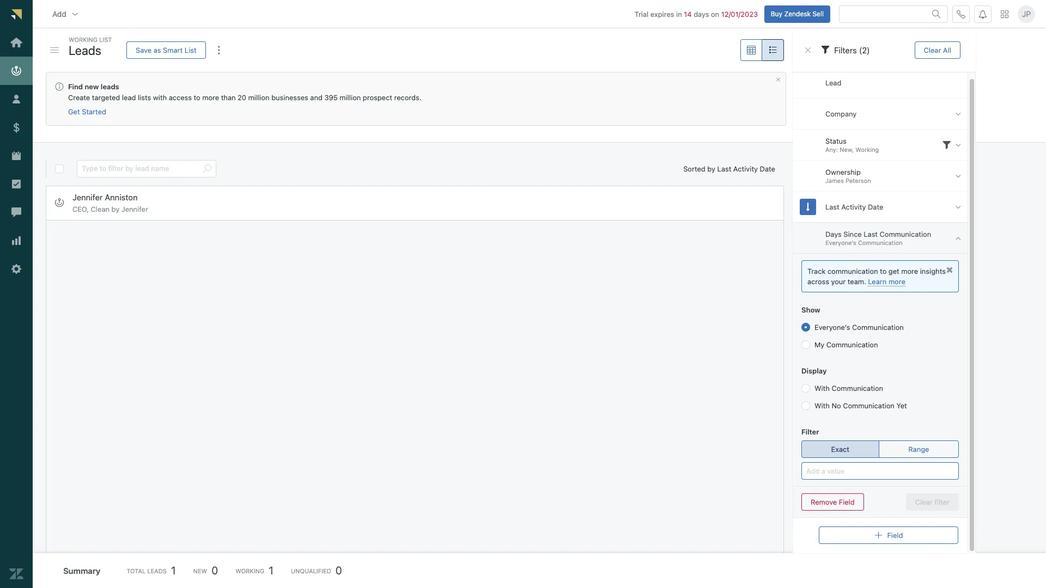 Task type: vqa. For each thing, say whether or not it's contained in the screenshot.
as
yes



Task type: locate. For each thing, give the bounding box(es) containing it.
1 left new
[[171, 565, 176, 577]]

by down anniston
[[112, 205, 120, 213]]

2 with from the top
[[815, 402, 830, 411]]

to inside track communication to get more insights across your team.
[[880, 267, 887, 276]]

ceo,
[[73, 205, 89, 213]]

clear all
[[924, 46, 952, 54]]

with
[[153, 93, 167, 102]]

and
[[310, 93, 323, 102]]

1 vertical spatial more
[[902, 267, 919, 276]]

2 horizontal spatial last
[[864, 230, 878, 239]]

1 horizontal spatial field
[[888, 531, 904, 540]]

0 horizontal spatial filter fill image
[[822, 45, 830, 54]]

0 vertical spatial leads
[[69, 43, 101, 58]]

status any: new, working
[[826, 137, 879, 153]]

more right get
[[902, 267, 919, 276]]

with down display
[[815, 384, 830, 393]]

0 horizontal spatial last
[[718, 164, 732, 173]]

with
[[815, 384, 830, 393], [815, 402, 830, 411]]

0 horizontal spatial million
[[248, 93, 270, 102]]

zendesk products image
[[1001, 10, 1009, 18]]

1 vertical spatial angle down image
[[956, 171, 962, 181]]

working right new,
[[856, 146, 879, 153]]

businesses
[[272, 93, 308, 102]]

0 horizontal spatial 0
[[212, 565, 218, 577]]

more left than
[[202, 93, 219, 102]]

1 horizontal spatial 1
[[269, 565, 274, 577]]

last right since at the top of the page
[[864, 230, 878, 239]]

jp button
[[1018, 5, 1036, 23]]

2 vertical spatial last
[[864, 230, 878, 239]]

1 horizontal spatial list
[[185, 46, 197, 54]]

angle down image
[[956, 140, 962, 150], [956, 203, 962, 212]]

working inside working list leads
[[69, 36, 98, 43]]

trial expires in 14 days on 12/01/2023
[[635, 10, 758, 18]]

0 vertical spatial to
[[194, 93, 200, 102]]

my
[[815, 341, 825, 350]]

show
[[802, 306, 821, 315]]

range button
[[879, 441, 959, 459]]

leads
[[69, 43, 101, 58], [147, 568, 167, 575]]

million
[[248, 93, 270, 102], [340, 93, 361, 102]]

new
[[193, 568, 207, 575]]

on
[[711, 10, 720, 18]]

1 vertical spatial list
[[185, 46, 197, 54]]

1 horizontal spatial working
[[236, 568, 265, 575]]

list right smart
[[185, 46, 197, 54]]

activity
[[734, 164, 758, 173], [842, 203, 866, 211]]

0 right unqualified
[[336, 565, 342, 577]]

0 horizontal spatial field
[[839, 498, 855, 507]]

0 vertical spatial filter fill image
[[822, 45, 830, 54]]

buy zendesk sell button
[[765, 5, 831, 23]]

1 vertical spatial angle down image
[[956, 203, 962, 212]]

1 0 from the left
[[212, 565, 218, 577]]

0
[[212, 565, 218, 577], [336, 565, 342, 577]]

1 horizontal spatial by
[[708, 164, 716, 173]]

field right the remove
[[839, 498, 855, 507]]

add
[[52, 9, 66, 18]]

2 vertical spatial working
[[236, 568, 265, 575]]

leads right handler image
[[69, 43, 101, 58]]

0 horizontal spatial list
[[99, 36, 112, 43]]

started
[[82, 108, 106, 116]]

1 vertical spatial working
[[856, 146, 879, 153]]

0 horizontal spatial working
[[69, 36, 98, 43]]

last for since
[[864, 230, 878, 239]]

working down the chevron down image
[[69, 36, 98, 43]]

calls image
[[957, 10, 966, 18]]

everyone's
[[826, 240, 857, 247], [815, 323, 851, 332]]

activity right "sorted"
[[734, 164, 758, 173]]

0 vertical spatial angle down image
[[956, 109, 962, 119]]

learn more
[[869, 277, 906, 286]]

1 vertical spatial everyone's
[[815, 323, 851, 332]]

to
[[194, 93, 200, 102], [880, 267, 887, 276]]

sorted by last activity date
[[684, 164, 776, 173]]

field right the add image
[[888, 531, 904, 540]]

yet
[[897, 402, 908, 411]]

working inside working 1
[[236, 568, 265, 575]]

targeted
[[92, 93, 120, 102]]

more down get
[[889, 277, 906, 286]]

with communication
[[815, 384, 884, 393]]

field
[[839, 498, 855, 507], [888, 531, 904, 540]]

smart
[[163, 46, 183, 54]]

with no communication yet
[[815, 402, 908, 411]]

1 horizontal spatial million
[[340, 93, 361, 102]]

1 with from the top
[[815, 384, 830, 393]]

to inside find new leads create targeted lead lists with access to more than 20 million businesses and 395 million prospect records.
[[194, 93, 200, 102]]

last
[[718, 164, 732, 173], [826, 203, 840, 211], [864, 230, 878, 239]]

2 angle down image from the top
[[956, 171, 962, 181]]

filter
[[802, 428, 820, 437]]

0 for new 0
[[212, 565, 218, 577]]

add image
[[875, 532, 883, 540]]

long arrow down image
[[807, 203, 810, 212]]

1 vertical spatial leads
[[147, 568, 167, 575]]

list
[[99, 36, 112, 43], [185, 46, 197, 54]]

million right '395'
[[340, 93, 361, 102]]

days
[[826, 230, 842, 239]]

jennifer
[[73, 192, 103, 202], [121, 205, 148, 213]]

1 vertical spatial field
[[888, 531, 904, 540]]

overflow vertical fill image
[[215, 46, 223, 55]]

handler image
[[50, 47, 59, 53]]

field inside button
[[839, 498, 855, 507]]

jennifer up ceo,
[[73, 192, 103, 202]]

get
[[889, 267, 900, 276]]

clear
[[924, 46, 942, 54]]

last inside days since last communication everyone's communication
[[864, 230, 878, 239]]

with for with communication
[[815, 384, 830, 393]]

0 horizontal spatial 1
[[171, 565, 176, 577]]

access
[[169, 93, 192, 102]]

2 1 from the left
[[269, 565, 274, 577]]

by
[[708, 164, 716, 173], [112, 205, 120, 213]]

1 horizontal spatial leads
[[147, 568, 167, 575]]

total
[[127, 568, 146, 575]]

0 vertical spatial everyone's
[[826, 240, 857, 247]]

activity down peterson
[[842, 203, 866, 211]]

search image
[[933, 10, 941, 18]]

1 vertical spatial date
[[868, 203, 884, 211]]

(2)
[[860, 45, 870, 55]]

1 1 from the left
[[171, 565, 176, 577]]

lead
[[122, 93, 136, 102]]

list up leads
[[99, 36, 112, 43]]

0 horizontal spatial by
[[112, 205, 120, 213]]

1 horizontal spatial to
[[880, 267, 887, 276]]

working list leads
[[69, 36, 112, 58]]

working inside status any: new, working
[[856, 146, 879, 153]]

everyone's down days
[[826, 240, 857, 247]]

1 left unqualified
[[269, 565, 274, 577]]

angle up image
[[956, 234, 962, 243]]

0 vertical spatial activity
[[734, 164, 758, 173]]

filters
[[835, 45, 857, 55]]

add button
[[44, 3, 88, 25]]

1 horizontal spatial 0
[[336, 565, 342, 577]]

0 vertical spatial date
[[760, 164, 776, 173]]

more
[[202, 93, 219, 102], [902, 267, 919, 276], [889, 277, 906, 286]]

0 vertical spatial more
[[202, 93, 219, 102]]

everyone's up my
[[815, 323, 851, 332]]

last right "sorted"
[[718, 164, 732, 173]]

jp
[[1023, 9, 1032, 18]]

0 vertical spatial working
[[69, 36, 98, 43]]

0 vertical spatial list
[[99, 36, 112, 43]]

all
[[944, 46, 952, 54]]

2 0 from the left
[[336, 565, 342, 577]]

days
[[694, 10, 709, 18]]

0 horizontal spatial to
[[194, 93, 200, 102]]

0 right new
[[212, 565, 218, 577]]

days since last communication everyone's communication
[[826, 230, 932, 247]]

to right access
[[194, 93, 200, 102]]

1 vertical spatial by
[[112, 205, 120, 213]]

1 horizontal spatial filter fill image
[[943, 141, 952, 149]]

get
[[68, 108, 80, 116]]

everyone's communication
[[815, 323, 904, 332]]

1 vertical spatial to
[[880, 267, 887, 276]]

1 horizontal spatial activity
[[842, 203, 866, 211]]

million right 20
[[248, 93, 270, 102]]

0 horizontal spatial jennifer
[[73, 192, 103, 202]]

0 horizontal spatial leads
[[69, 43, 101, 58]]

leads right total
[[147, 568, 167, 575]]

lead
[[826, 78, 842, 87]]

1 horizontal spatial jennifer
[[121, 205, 148, 213]]

status
[[826, 137, 847, 146]]

1 horizontal spatial last
[[826, 203, 840, 211]]

2 vertical spatial more
[[889, 277, 906, 286]]

0 vertical spatial angle down image
[[956, 140, 962, 150]]

filter fill image
[[822, 45, 830, 54], [943, 141, 952, 149]]

to left get
[[880, 267, 887, 276]]

display
[[802, 367, 827, 376]]

last right the long arrow down image
[[826, 203, 840, 211]]

more inside 'link'
[[889, 277, 906, 286]]

learn more link
[[869, 277, 906, 287]]

clean
[[91, 205, 110, 213]]

0 horizontal spatial activity
[[734, 164, 758, 173]]

1 vertical spatial with
[[815, 402, 830, 411]]

2 horizontal spatial working
[[856, 146, 879, 153]]

jennifer down anniston
[[121, 205, 148, 213]]

communication down 'everyone's communication'
[[827, 341, 879, 350]]

working right new 0
[[236, 568, 265, 575]]

communication up the my communication
[[853, 323, 904, 332]]

angle down image
[[956, 109, 962, 119], [956, 171, 962, 181]]

0 vertical spatial with
[[815, 384, 830, 393]]

by right "sorted"
[[708, 164, 716, 173]]

track communication to get more insights across your team.
[[808, 267, 946, 286]]

0 vertical spatial last
[[718, 164, 732, 173]]

expires
[[651, 10, 675, 18]]

with for with no communication yet
[[815, 402, 830, 411]]

last activity date
[[826, 203, 884, 211]]

0 vertical spatial field
[[839, 498, 855, 507]]

with left no
[[815, 402, 830, 411]]

remove field
[[811, 498, 855, 507]]



Task type: describe. For each thing, give the bounding box(es) containing it.
leads inside working list leads
[[69, 43, 101, 58]]

get started
[[68, 108, 106, 116]]

communication up with no communication yet at the right of page
[[832, 384, 884, 393]]

create
[[68, 93, 90, 102]]

remove
[[811, 498, 837, 507]]

unqualified
[[291, 568, 331, 575]]

working for leads
[[69, 36, 98, 43]]

total leads 1
[[127, 565, 176, 577]]

cancel image
[[804, 46, 813, 55]]

1 angle down image from the top
[[956, 109, 962, 119]]

list inside working list leads
[[99, 36, 112, 43]]

1 million from the left
[[248, 93, 270, 102]]

1 vertical spatial activity
[[842, 203, 866, 211]]

20
[[238, 93, 246, 102]]

chevron down image
[[71, 10, 79, 18]]

leads
[[101, 82, 119, 91]]

more inside find new leads create targeted lead lists with access to more than 20 million businesses and 395 million prospect records.
[[202, 93, 219, 102]]

across
[[808, 277, 830, 286]]

company
[[826, 109, 857, 118]]

communication down since at the top of the page
[[859, 240, 903, 247]]

12/01/2023
[[722, 10, 758, 18]]

prospect
[[363, 93, 392, 102]]

get started link
[[68, 108, 106, 117]]

working for 1
[[236, 568, 265, 575]]

Type to filter by lead name field
[[82, 161, 198, 177]]

by inside "jennifer anniston ceo, clean by jennifer"
[[112, 205, 120, 213]]

team.
[[848, 277, 867, 286]]

2 million from the left
[[340, 93, 361, 102]]

2 angle down image from the top
[[956, 203, 962, 212]]

1 vertical spatial jennifer
[[121, 205, 148, 213]]

lists
[[138, 93, 151, 102]]

track
[[808, 267, 826, 276]]

unqualified 0
[[291, 565, 342, 577]]

in
[[677, 10, 682, 18]]

1 vertical spatial filter fill image
[[943, 141, 952, 149]]

any:
[[826, 146, 839, 153]]

since
[[844, 230, 862, 239]]

new
[[85, 82, 99, 91]]

sell
[[813, 10, 824, 18]]

1 angle down image from the top
[[956, 140, 962, 150]]

14
[[684, 10, 692, 18]]

zendesk
[[785, 10, 811, 18]]

everyone's inside days since last communication everyone's communication
[[826, 240, 857, 247]]

records.
[[394, 93, 422, 102]]

leads image
[[55, 198, 64, 207]]

remove image
[[947, 265, 954, 274]]

new 0
[[193, 565, 218, 577]]

0 horizontal spatial date
[[760, 164, 776, 173]]

as
[[154, 46, 161, 54]]

buy zendesk sell
[[771, 10, 824, 18]]

more inside track communication to get more insights across your team.
[[902, 267, 919, 276]]

communication
[[828, 267, 879, 276]]

exact button
[[802, 441, 880, 459]]

save
[[136, 46, 152, 54]]

james
[[826, 177, 844, 184]]

list inside button
[[185, 46, 197, 54]]

jennifer anniston ceo, clean by jennifer
[[73, 192, 148, 213]]

clear all button
[[915, 41, 961, 59]]

find new leads create targeted lead lists with access to more than 20 million businesses and 395 million prospect records.
[[68, 82, 422, 102]]

communication up get
[[880, 230, 932, 239]]

than
[[221, 93, 236, 102]]

insights
[[921, 267, 946, 276]]

remove field button
[[802, 494, 864, 511]]

leads inside total leads 1
[[147, 568, 167, 575]]

your
[[832, 277, 846, 286]]

save as smart list button
[[126, 41, 206, 59]]

anniston
[[105, 192, 138, 202]]

learn
[[869, 277, 887, 286]]

save as smart list
[[136, 46, 197, 54]]

Add a value field
[[807, 463, 955, 480]]

1 vertical spatial last
[[826, 203, 840, 211]]

working 1
[[236, 565, 274, 577]]

field inside button
[[888, 531, 904, 540]]

jennifer anniston link
[[73, 192, 138, 203]]

peterson
[[846, 177, 872, 184]]

0 vertical spatial by
[[708, 164, 716, 173]]

last for by
[[718, 164, 732, 173]]

0 for unqualified 0
[[336, 565, 342, 577]]

ownership james peterson
[[826, 168, 872, 184]]

my communication
[[815, 341, 879, 350]]

1 horizontal spatial date
[[868, 203, 884, 211]]

sorted
[[684, 164, 706, 173]]

communication down with communication
[[843, 402, 895, 411]]

trial
[[635, 10, 649, 18]]

filters (2)
[[835, 45, 870, 55]]

395
[[325, 93, 338, 102]]

find
[[68, 82, 83, 91]]

ownership
[[826, 168, 861, 177]]

info image
[[55, 82, 64, 91]]

bell image
[[979, 10, 988, 18]]

exact
[[832, 445, 850, 454]]

0 vertical spatial jennifer
[[73, 192, 103, 202]]

new,
[[840, 146, 854, 153]]

search image
[[203, 165, 212, 173]]

zendesk image
[[9, 568, 23, 582]]

summary
[[63, 566, 101, 576]]

cancel image
[[776, 77, 782, 83]]

no
[[832, 402, 842, 411]]

field button
[[819, 527, 959, 545]]

range
[[909, 445, 930, 454]]



